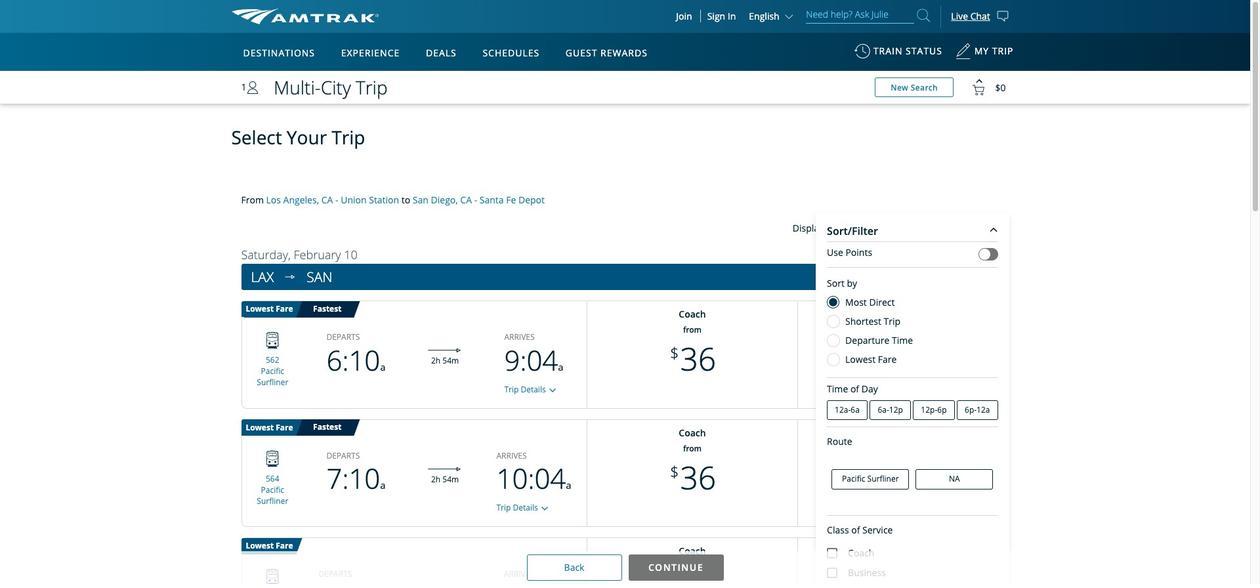 Task type: describe. For each thing, give the bounding box(es) containing it.
use
[[827, 246, 843, 259]]

arrives for 10:04
[[496, 450, 527, 461]]

route
[[827, 435, 852, 448]]

union
[[341, 194, 367, 206]]

12a-
[[835, 404, 851, 415]]

trip down experience popup button
[[356, 75, 388, 100]]

class
[[827, 524, 849, 536]]

12a-6a
[[835, 404, 860, 415]]

multi-
[[274, 75, 321, 100]]

562 pacific surfliner
[[257, 355, 288, 388]]

option group containing most direct
[[827, 295, 998, 371]]

saturday,
[[241, 247, 291, 263]]

departure
[[845, 334, 890, 346]]

live
[[951, 10, 968, 22]]

lowest inside option group
[[845, 353, 876, 366]]

close image
[[986, 222, 1001, 237]]

Please enter your search item search field
[[806, 7, 915, 24]]

new search
[[891, 82, 938, 93]]

pacific surfliner link for 10:04
[[257, 484, 288, 506]]

54m for 10:04
[[443, 474, 459, 485]]

arrives 10:04 a
[[496, 450, 571, 497]]

join button
[[668, 10, 701, 22]]

564
[[266, 473, 279, 484]]

lowest down lax
[[246, 303, 274, 314]]

details for 10:04
[[513, 502, 538, 514]]

lowest fare down 564 pacific surfliner
[[246, 540, 293, 551]]

application inside banner
[[280, 110, 595, 293]]

in
[[728, 10, 736, 22]]

displaying by
[[793, 222, 849, 234]]

coach
[[848, 547, 875, 559]]

direct inside option group
[[869, 296, 895, 308]]

pacific surfliner train icon image for 9:04
[[259, 328, 286, 354]]

join
[[676, 10, 692, 22]]

direct inside button
[[884, 222, 906, 233]]

back
[[564, 561, 584, 573]]

main content containing 6:10
[[0, 64, 1250, 584]]

by for sort by
[[847, 277, 857, 289]]

sign in
[[707, 10, 736, 22]]

1 ca from the left
[[321, 194, 333, 206]]

deals
[[426, 47, 457, 59]]

arrives for 9:04
[[504, 332, 535, 343]]

trip details for 9:04
[[504, 384, 546, 395]]

10
[[344, 247, 358, 263]]

surfliner for 10:04
[[257, 495, 288, 506]]

schedules
[[483, 47, 540, 59]]

multi-city trip
[[274, 75, 388, 100]]

filter trains by Time of Day:12a-6a checkbox
[[827, 400, 868, 420]]

sort by
[[827, 277, 857, 289]]

6p-
[[965, 404, 977, 415]]

select image for 9:04
[[546, 384, 559, 397]]

san diego, ca heading
[[307, 268, 339, 286]]

pacific surfliner train icon image for 10:04
[[259, 446, 286, 472]]

from
[[241, 194, 264, 206]]

7:10
[[326, 460, 380, 497]]

6:10
[[326, 341, 380, 378]]

trip right your at the left top of the page
[[332, 125, 365, 150]]

6a-
[[878, 404, 889, 415]]

use points
[[827, 246, 872, 259]]

service
[[862, 524, 893, 536]]

my trip
[[974, 45, 1014, 57]]

guest rewards button
[[560, 35, 653, 72]]

continue
[[648, 561, 704, 573]]

0 vertical spatial select image
[[280, 267, 300, 287]]

NA checkbox
[[916, 469, 993, 489]]

1 vertical spatial most
[[845, 296, 867, 308]]

business
[[848, 567, 886, 579]]

pacific for 9:04
[[261, 366, 284, 377]]

departure time
[[845, 334, 913, 346]]

san
[[307, 268, 332, 286]]

train status
[[873, 45, 942, 57]]

surfliner for 9:04
[[257, 377, 288, 388]]

los
[[266, 194, 281, 206]]

0 horizontal spatial time
[[827, 383, 848, 395]]

2h 54m for 9:04
[[431, 355, 459, 366]]

pacific surfliner
[[842, 473, 899, 484]]

54m for 9:04
[[443, 355, 459, 366]]

san diego, ca - santa fe depot button
[[413, 194, 545, 207]]

train status link
[[854, 39, 942, 71]]

my
[[974, 45, 989, 57]]

your
[[287, 125, 327, 150]]

6p
[[937, 404, 947, 415]]

1
[[241, 81, 246, 93]]

pacific inside "checkbox"
[[842, 473, 865, 484]]

english button
[[749, 10, 796, 22]]

los angeles, ca heading
[[251, 268, 280, 286]]

station
[[369, 194, 399, 206]]

fastest for 10:04
[[313, 422, 342, 433]]

destinations
[[243, 47, 315, 59]]

departs 6:10 a
[[326, 332, 386, 378]]

lowest down 564 pacific surfliner
[[246, 540, 274, 551]]

live chat
[[951, 10, 990, 22]]

12p-
[[921, 404, 937, 415]]

12p
[[889, 404, 903, 415]]

search
[[911, 82, 938, 93]]

9:04
[[504, 341, 558, 378]]

day
[[862, 383, 878, 395]]

guest
[[566, 47, 598, 59]]

new search button
[[875, 77, 954, 97]]

1 horizontal spatial time
[[892, 334, 913, 346]]

departs 7:10 a
[[326, 450, 386, 497]]

pacific surfliner link for 9:04
[[257, 366, 288, 388]]

12p-6p
[[921, 404, 947, 415]]

february
[[294, 247, 341, 263]]

shortest trip
[[845, 315, 901, 327]]

na
[[949, 473, 960, 484]]

Pacific Surfliner checkbox
[[832, 469, 909, 489]]

experience
[[341, 47, 400, 59]]

trip inside option group
[[884, 315, 901, 327]]

fastest for 9:04
[[313, 303, 342, 314]]

by for displaying by
[[839, 222, 849, 234]]



Task type: locate. For each thing, give the bounding box(es) containing it.
562
[[266, 355, 279, 366]]

2 2h 54m from the top
[[431, 474, 459, 485]]

filter trains by Time of Day:12p-6p checkbox
[[913, 400, 955, 420]]

arrives inside arrives 9:04 a
[[504, 332, 535, 343]]

back button
[[527, 554, 622, 581]]

details down 9:04
[[521, 384, 546, 395]]

2 vertical spatial pacific surfliner train icon image
[[259, 565, 286, 584]]

points
[[846, 246, 872, 259]]

san
[[413, 194, 429, 206]]

sign
[[707, 10, 725, 22]]

select your trip
[[231, 125, 365, 150]]

saturday, february 10
[[241, 247, 358, 263]]

0 vertical spatial details
[[521, 384, 546, 395]]

of for class
[[851, 524, 860, 536]]

lowest up the 564
[[246, 422, 274, 433]]

pacific inside "562 pacific surfliner"
[[261, 366, 284, 377]]

1 vertical spatial trip details
[[496, 502, 538, 514]]

rewards
[[601, 47, 648, 59]]

fastest up departs 7:10 a
[[313, 422, 342, 433]]

select image down 9:04
[[546, 384, 559, 397]]

54m
[[443, 355, 459, 366], [443, 474, 459, 485]]

1 departs from the top
[[326, 332, 360, 343]]

1 horizontal spatial -
[[474, 194, 477, 206]]

trip up departure time
[[884, 315, 901, 327]]

chat
[[971, 10, 990, 22]]

2 departs from the top
[[326, 450, 360, 461]]

0 horizontal spatial ca
[[321, 194, 333, 206]]

a for 6:10
[[380, 360, 386, 373]]

by
[[839, 222, 849, 234], [847, 277, 857, 289]]

fare up the 564
[[276, 422, 293, 433]]

time up 12a-
[[827, 383, 848, 395]]

12a
[[977, 404, 990, 415]]

class of service
[[827, 524, 893, 536]]

1 vertical spatial details
[[513, 502, 538, 514]]

0 vertical spatial 2h 54m
[[431, 355, 459, 366]]

0 vertical spatial arrives
[[504, 332, 535, 343]]

1 pacific surfliner train icon image from the top
[[259, 328, 286, 354]]

departs inside 'departs 6:10 a'
[[326, 332, 360, 343]]

arrives 9:04 a
[[504, 332, 564, 378]]

a inside departs 7:10 a
[[380, 479, 386, 492]]

details down 10:04
[[513, 502, 538, 514]]

lowest down departure
[[845, 353, 876, 366]]

sort
[[827, 277, 845, 289]]

lowest fare up the 564
[[246, 422, 293, 433]]

a for 7:10
[[380, 479, 386, 492]]

trip
[[356, 75, 388, 100], [332, 125, 365, 150], [884, 315, 901, 327], [504, 384, 519, 395], [496, 502, 511, 514]]

surfliner up service on the bottom of the page
[[867, 473, 899, 484]]

10:04
[[496, 460, 566, 497]]

2h 54m for 10:04
[[431, 474, 459, 485]]

city
[[321, 75, 351, 100]]

0 vertical spatial most direct
[[864, 222, 906, 233]]

a for 9:04
[[558, 360, 564, 373]]

los angeles, ca - union station button
[[266, 194, 399, 207]]

fare down 564 pacific surfliner
[[276, 540, 293, 551]]

of for time
[[851, 383, 859, 395]]

a inside arrives 9:04 a
[[558, 360, 564, 373]]

fastest down san diego, ca heading
[[313, 303, 342, 314]]

1 54m from the top
[[443, 355, 459, 366]]

group
[[827, 400, 998, 420]]

2 vertical spatial select image
[[538, 502, 551, 515]]

destinations button
[[238, 35, 320, 72]]

status
[[906, 45, 942, 57]]

0 vertical spatial trip details
[[504, 384, 546, 395]]

most direct up points
[[864, 222, 906, 233]]

lowest fare down los angeles, ca heading
[[246, 303, 293, 314]]

time of day
[[827, 383, 878, 395]]

direct up shortest trip
[[869, 296, 895, 308]]

0 vertical spatial time
[[892, 334, 913, 346]]

train
[[873, 45, 903, 57]]

english
[[749, 10, 780, 22]]

2 ca from the left
[[460, 194, 472, 206]]

most direct button
[[856, 218, 914, 238]]

2 - from the left
[[474, 194, 477, 206]]

pacific surfliner train icon image
[[259, 328, 286, 354], [259, 446, 286, 472], [259, 565, 286, 584]]

my trip button
[[955, 39, 1014, 71]]

santa
[[480, 194, 504, 206]]

departs for 6:10
[[326, 332, 360, 343]]

most up points
[[864, 222, 882, 233]]

6a-12p
[[878, 404, 903, 415]]

1 fastest from the top
[[313, 303, 342, 314]]

most direct
[[864, 222, 906, 233], [845, 296, 895, 308]]

0 vertical spatial of
[[851, 383, 859, 395]]

list box containing coach
[[827, 538, 998, 583]]

of right class at bottom right
[[851, 524, 860, 536]]

1 pacific surfliner link from the top
[[257, 366, 288, 388]]

1 vertical spatial by
[[847, 277, 857, 289]]

banner containing live chat
[[0, 0, 1250, 303]]

0 vertical spatial direct
[[884, 222, 906, 233]]

details
[[521, 384, 546, 395], [513, 502, 538, 514]]

direct
[[884, 222, 906, 233], [869, 296, 895, 308]]

arrives
[[504, 332, 535, 343], [496, 450, 527, 461]]

- left union
[[335, 194, 338, 206]]

2 54m from the top
[[443, 474, 459, 485]]

trip down 10:04
[[496, 502, 511, 514]]

fare down departure time
[[878, 353, 897, 366]]

trip down 9:04
[[504, 384, 519, 395]]

pacific inside 564 pacific surfliner
[[261, 484, 284, 495]]

most direct inside button
[[864, 222, 906, 233]]

trip details down 10:04
[[496, 502, 538, 514]]

surfliner inside pacific surfliner "checkbox"
[[867, 473, 899, 484]]

1 vertical spatial arrives
[[496, 450, 527, 461]]

1 vertical spatial 2h
[[431, 474, 441, 485]]

trip details for 10:04
[[496, 502, 538, 514]]

continue button
[[628, 554, 724, 581]]

pacific
[[261, 366, 284, 377], [842, 473, 865, 484], [261, 484, 284, 495]]

search icon image
[[917, 7, 930, 24]]

angeles,
[[283, 194, 319, 206]]

depot
[[518, 194, 545, 206]]

fe
[[506, 194, 516, 206]]

0 vertical spatial 54m
[[443, 355, 459, 366]]

select
[[231, 125, 282, 150]]

1 vertical spatial select image
[[546, 384, 559, 397]]

fastest
[[313, 303, 342, 314], [313, 422, 342, 433]]

filter trains by Time of Day:6a-12p checkbox
[[870, 400, 911, 420]]

surfliner
[[257, 377, 288, 388], [867, 473, 899, 484], [257, 495, 288, 506]]

1 vertical spatial time
[[827, 383, 848, 395]]

deals button
[[421, 35, 462, 72]]

surfliner down the 564
[[257, 495, 288, 506]]

1 vertical spatial surfliner
[[867, 473, 899, 484]]

1 vertical spatial most direct
[[845, 296, 895, 308]]

ca right 'angeles,'
[[321, 194, 333, 206]]

from los angeles, ca - union station to san diego, ca - santa fe depot
[[241, 194, 545, 206]]

sort/filter
[[827, 224, 878, 238]]

1 vertical spatial departs
[[326, 450, 360, 461]]

2 pacific surfliner train icon image from the top
[[259, 446, 286, 472]]

main content
[[0, 64, 1250, 584]]

1 vertical spatial fastest
[[313, 422, 342, 433]]

0 vertical spatial pacific surfliner train icon image
[[259, 328, 286, 354]]

0 horizontal spatial -
[[335, 194, 338, 206]]

arrives inside arrives 10:04 a
[[496, 450, 527, 461]]

select image
[[280, 267, 300, 287], [546, 384, 559, 397], [538, 502, 551, 515]]

2 vertical spatial surfliner
[[257, 495, 288, 506]]

by up use points
[[839, 222, 849, 234]]

1 vertical spatial direct
[[869, 296, 895, 308]]

most inside button
[[864, 222, 882, 233]]

surfliner down 562
[[257, 377, 288, 388]]

details for 9:04
[[521, 384, 546, 395]]

fare down los angeles, ca heading
[[276, 303, 293, 314]]

ca
[[321, 194, 333, 206], [460, 194, 472, 206]]

select image down saturday, february 10 on the top
[[280, 267, 300, 287]]

a inside 'departs 6:10 a'
[[380, 360, 386, 373]]

0 vertical spatial departs
[[326, 332, 360, 343]]

2h 54m
[[431, 355, 459, 366], [431, 474, 459, 485]]

1 2h 54m from the top
[[431, 355, 459, 366]]

of left day
[[851, 383, 859, 395]]

6a
[[851, 404, 860, 415]]

1 vertical spatial 54m
[[443, 474, 459, 485]]

most direct up shortest trip
[[845, 296, 895, 308]]

filter trains by Time of Day:6p-12a checkbox
[[957, 400, 998, 420]]

3 pacific surfliner train icon image from the top
[[259, 565, 286, 584]]

experience button
[[336, 35, 405, 72]]

group containing 12a-6a
[[827, 400, 998, 420]]

trip details
[[504, 384, 546, 395], [496, 502, 538, 514]]

time right departure
[[892, 334, 913, 346]]

lax
[[251, 268, 274, 286]]

a inside arrives 10:04 a
[[566, 479, 571, 492]]

departs inside departs 7:10 a
[[326, 450, 360, 461]]

to
[[402, 194, 410, 206]]

a for 10:04
[[566, 479, 571, 492]]

by right sort
[[847, 277, 857, 289]]

1 vertical spatial of
[[851, 524, 860, 536]]

2 pacific surfliner link from the top
[[257, 484, 288, 506]]

diego,
[[431, 194, 458, 206]]

1 vertical spatial pacific surfliner train icon image
[[259, 446, 286, 472]]

select image down 10:04
[[538, 502, 551, 515]]

displaying
[[793, 222, 837, 234]]

trip
[[992, 45, 1014, 57]]

live chat button
[[941, 0, 1019, 33]]

a
[[380, 360, 386, 373], [558, 360, 564, 373], [380, 479, 386, 492], [566, 479, 571, 492]]

sign in button
[[707, 10, 736, 22]]

most up shortest
[[845, 296, 867, 308]]

lowest
[[246, 303, 274, 314], [845, 353, 876, 366], [246, 422, 274, 433], [246, 540, 274, 551]]

banner
[[0, 0, 1250, 303]]

ca right diego,
[[460, 194, 472, 206]]

regions map image
[[280, 110, 595, 293]]

trip details down 9:04
[[504, 384, 546, 395]]

1 2h from the top
[[431, 355, 441, 366]]

2 2h from the top
[[431, 474, 441, 485]]

2 fastest from the top
[[313, 422, 342, 433]]

application
[[280, 110, 595, 293]]

pacific for 10:04
[[261, 484, 284, 495]]

new
[[891, 82, 909, 93]]

direct right sort/filter
[[884, 222, 906, 233]]

0 vertical spatial most
[[864, 222, 882, 233]]

select image for 10:04
[[538, 502, 551, 515]]

2h for 10:04
[[431, 474, 441, 485]]

shortest
[[845, 315, 881, 327]]

0 vertical spatial surfliner
[[257, 377, 288, 388]]

564 pacific surfliner
[[257, 473, 288, 506]]

option group
[[827, 295, 998, 371]]

1 vertical spatial 2h 54m
[[431, 474, 459, 485]]

lowest fare down departure
[[845, 353, 897, 366]]

0 vertical spatial by
[[839, 222, 849, 234]]

departs
[[326, 332, 360, 343], [326, 450, 360, 461]]

2h for 9:04
[[431, 355, 441, 366]]

amtrak image
[[231, 9, 379, 24]]

0 vertical spatial fastest
[[313, 303, 342, 314]]

list box
[[827, 538, 998, 583]]

pacific surfliner link
[[257, 366, 288, 388], [257, 484, 288, 506]]

1 vertical spatial pacific surfliner link
[[257, 484, 288, 506]]

0 vertical spatial pacific surfliner link
[[257, 366, 288, 388]]

- left santa
[[474, 194, 477, 206]]

departs for 7:10
[[326, 450, 360, 461]]

lowest fare
[[246, 303, 293, 314], [845, 353, 897, 366], [246, 422, 293, 433], [246, 540, 293, 551]]

0 vertical spatial 2h
[[431, 355, 441, 366]]

1 - from the left
[[335, 194, 338, 206]]

time
[[892, 334, 913, 346], [827, 383, 848, 395]]

1 horizontal spatial ca
[[460, 194, 472, 206]]



Task type: vqa. For each thing, say whether or not it's contained in the screenshot.
the right Management
no



